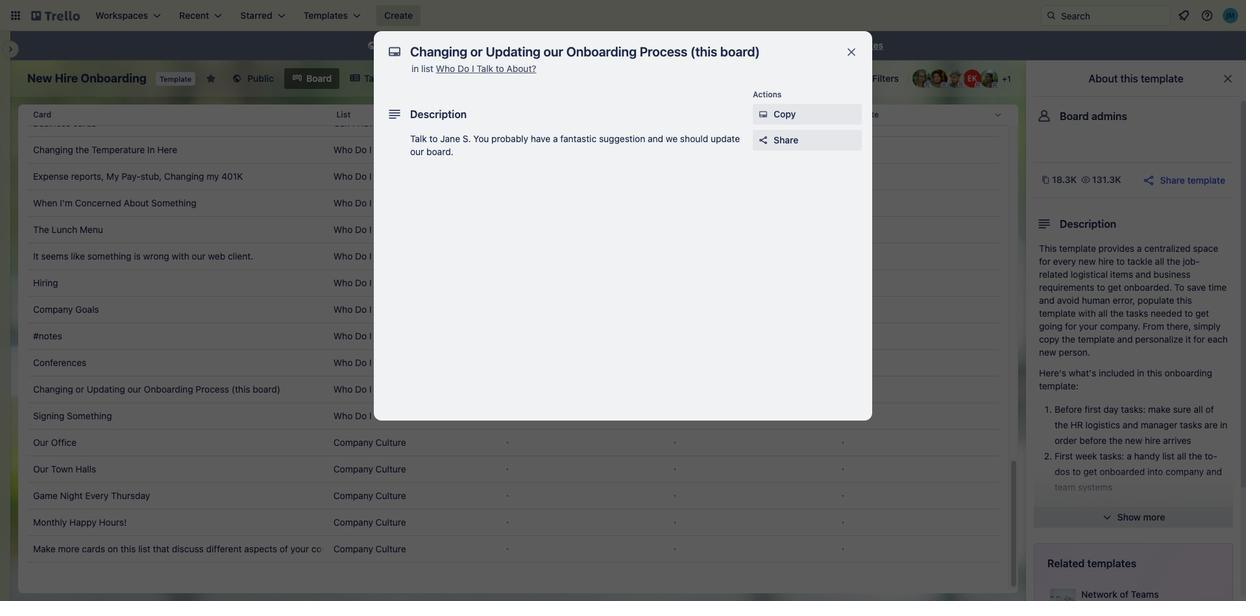 Task type: describe. For each thing, give the bounding box(es) containing it.
temperature
[[92, 144, 145, 155]]

i for the lunch menu
[[369, 224, 372, 235]]

Board name text field
[[21, 68, 153, 89]]

about inside row
[[124, 197, 149, 208]]

signing
[[33, 410, 64, 421]]

due date
[[845, 110, 879, 119]]

sm image for copy
[[757, 108, 770, 121]]

who inside "before first day tasks: make sure all of the hr logistics and manager tasks are in order before the new hire arrives first week tasks: a handy list all the to- dos to get onboarded into company and team systems who's who list: help the newbie orient themselves and learn all about the key people they'll encounter at work"
[[1083, 497, 1103, 508]]

0 vertical spatial is
[[401, 40, 408, 51]]

company for game night every thursday
[[334, 490, 373, 501]]

explore more templates link
[[774, 35, 891, 56]]

talk for conferences
[[374, 357, 391, 368]]

our inside it seems like something is wrong with our web client. link
[[192, 251, 206, 262]]

talk for signing something
[[374, 410, 391, 421]]

0 vertical spatial in
[[412, 63, 419, 74]]

the left key
[[1185, 513, 1199, 524]]

monthly happy hours!
[[33, 517, 127, 528]]

who do i talk to about? for company goals
[[334, 304, 434, 315]]

create for create board from template
[[645, 40, 673, 51]]

to inside talk to jane s. you probably have a fantastic suggestion and we should update our board.
[[430, 133, 438, 144]]

onboarding
[[1165, 368, 1213, 379]]

sure
[[1174, 404, 1192, 415]]

1
[[1008, 74, 1011, 84]]

copy
[[774, 108, 796, 119]]

1 horizontal spatial something
[[151, 197, 196, 208]]

more for show
[[1144, 512, 1166, 523]]

template
[[160, 75, 192, 83]]

401k
[[222, 171, 243, 182]]

before
[[1080, 435, 1107, 446]]

admins
[[1092, 110, 1128, 122]]

row containing conferences
[[28, 349, 999, 377]]

row containing our town halls
[[28, 456, 999, 483]]

about? for changing or updating our onboarding process (this board)
[[404, 384, 434, 395]]

every
[[85, 490, 109, 501]]

company for monthly happy hours!
[[334, 517, 373, 528]]

manager
[[1141, 419, 1178, 430]]

of inside row
[[280, 543, 288, 555]]

i for signing something
[[369, 410, 372, 421]]

0 horizontal spatial something
[[67, 410, 112, 421]]

business cards link
[[33, 110, 323, 136]]

suggestion
[[599, 133, 646, 144]]

all right learn
[[1147, 513, 1156, 524]]

for right going
[[1065, 321, 1077, 332]]

filters
[[873, 73, 899, 84]]

0 vertical spatial cards
[[73, 118, 96, 129]]

the down the logistics
[[1110, 435, 1123, 446]]

who for changing or updating our onboarding process (this board)
[[334, 384, 353, 395]]

that
[[153, 543, 170, 555]]

for right it
[[1194, 334, 1206, 345]]

first
[[1055, 451, 1073, 462]]

culture for make more cards on this list that discuss different aspects of your company's culture!
[[376, 543, 406, 555]]

this inside here's what's included in this onboarding template:
[[1147, 368, 1163, 379]]

show
[[1118, 512, 1141, 523]]

with inside row
[[172, 251, 189, 262]]

this for this is a public template for anyone on the internet to copy.
[[381, 40, 399, 51]]

talk for hiring
[[374, 277, 391, 288]]

copy link
[[753, 104, 862, 125]]

your inside the this template provides a centralized space for every new hire to tackle all the job- related logistical items and business requirements to get onboarded. to save time and avoid human error, populate this template with all the tasks needed to get going for your company. from there, simply copy the template and personalize it for each new person.
[[1080, 321, 1098, 332]]

is inside row
[[134, 251, 141, 262]]

about? for when i'm concerned about something
[[404, 197, 434, 208]]

do for changing or updating our onboarding process (this board)
[[355, 384, 367, 395]]

calendar link
[[398, 68, 466, 89]]

jane
[[440, 133, 460, 144]]

i for expense reports, my pay-stub, changing my 401k
[[369, 171, 372, 182]]

a left the public
[[411, 40, 416, 51]]

star or unstar board image
[[206, 73, 216, 84]]

talk for #notes
[[374, 330, 391, 342]]

s.
[[463, 133, 471, 144]]

company
[[1166, 466, 1205, 477]]

this inside the this template provides a centralized space for every new hire to tackle all the job- related logistical items and business requirements to get onboarded. to save time and avoid human error, populate this template with all the tasks needed to get going for your company. from there, simply copy the template and personalize it for each new person.
[[1177, 295, 1193, 306]]

the
[[33, 224, 49, 235]]

related templates
[[1048, 558, 1137, 569]]

and right the logistics
[[1123, 419, 1139, 430]]

items
[[1111, 269, 1134, 280]]

open information menu image
[[1201, 9, 1214, 22]]

row containing hiring
[[28, 269, 999, 297]]

to inside "before first day tasks: make sure all of the hr logistics and manager tasks are in order before the new hire arrives first week tasks: a handy list all the to- dos to get onboarded into company and team systems who's who list: help the newbie orient themselves and learn all about the key people they'll encounter at work"
[[1073, 466, 1081, 477]]

person.
[[1059, 347, 1091, 358]]

more for explore
[[816, 40, 838, 51]]

save
[[1187, 282, 1207, 293]]

who for expense reports, my pay-stub, changing my 401k
[[334, 171, 353, 182]]

1 horizontal spatial new
[[1079, 256, 1096, 267]]

1 horizontal spatial about
[[1089, 73, 1118, 84]]

i for hiring
[[369, 277, 372, 288]]

who for #notes
[[334, 330, 353, 342]]

of inside "before first day tasks: make sure all of the hr logistics and manager tasks are in order before the new hire arrives first week tasks: a handy list all the to- dos to get onboarded into company and team systems who's who list: help the newbie orient themselves and learn all about the key people they'll encounter at work"
[[1206, 404, 1215, 415]]

our for our office
[[33, 437, 49, 448]]

company culture for make more cards on this list that discuss different aspects of your company's culture!
[[334, 543, 406, 555]]

expense reports, my pay-stub, changing my 401k link
[[33, 164, 323, 190]]

network
[[1082, 589, 1118, 600]]

space
[[1194, 243, 1219, 254]]

and down company.
[[1118, 334, 1133, 345]]

this up admins
[[1121, 73, 1139, 84]]

can
[[334, 118, 350, 129]]

who for conferences
[[334, 357, 353, 368]]

tasks inside the this template provides a centralized space for every new hire to tackle all the job- related logistical items and business requirements to get onboarded. to save time and avoid human error, populate this template with all the tasks needed to get going for your company. from there, simply copy the template and personalize it for each new person.
[[1127, 308, 1149, 319]]

do for #notes
[[355, 330, 367, 342]]

share button
[[753, 130, 862, 151]]

andre gorte (andregorte) image
[[930, 69, 948, 88]]

+ 1
[[1003, 74, 1011, 84]]

company culture for game night every thursday
[[334, 490, 406, 501]]

business
[[33, 118, 71, 129]]

the lunch menu link
[[33, 217, 323, 243]]

0 vertical spatial templates
[[841, 40, 884, 51]]

who do i talk to about? for it seems like something is wrong with our web client.
[[334, 251, 434, 262]]

themselves
[[1055, 513, 1103, 524]]

for up 'related'
[[1040, 256, 1051, 267]]

lunch
[[52, 224, 77, 235]]

talk for it seems like something is wrong with our web client.
[[374, 251, 391, 262]]

conferences
[[33, 357, 86, 368]]

get inside "before first day tasks: make sure all of the hr logistics and manager tasks are in order before the new hire arrives first week tasks: a handy list all the to- dos to get onboarded into company and team systems who's who list: help the newbie orient themselves and learn all about the key people they'll encounter at work"
[[1084, 466, 1098, 477]]

can i have?
[[334, 118, 383, 129]]

office
[[51, 437, 77, 448]]

do for company goals
[[355, 304, 367, 315]]

row containing monthly happy hours!
[[28, 509, 999, 536]]

seems
[[41, 251, 68, 262]]

work
[[1170, 529, 1190, 540]]

table containing business cards
[[18, 0, 1019, 593]]

into
[[1148, 466, 1164, 477]]

1 horizontal spatial of
[[1120, 589, 1129, 600]]

in inside "before first day tasks: make sure all of the hr logistics and manager tasks are in order before the new hire arrives first week tasks: a handy list all the to- dos to get onboarded into company and team systems who's who list: help the newbie orient themselves and learn all about the key people they'll encounter at work"
[[1221, 419, 1228, 430]]

about? for changing the temperature in here
[[404, 144, 434, 155]]

board for board admins
[[1060, 110, 1089, 122]]

make more cards on this list that discuss different aspects of your company's culture! link
[[33, 536, 392, 562]]

like
[[71, 251, 85, 262]]

who do i talk to about? for the lunch menu
[[334, 224, 434, 235]]

my
[[207, 171, 219, 182]]

new inside "before first day tasks: make sure all of the hr logistics and manager tasks are in order before the new hire arrives first week tasks: a handy list all the to- dos to get onboarded into company and team systems who's who list: help the newbie orient themselves and learn all about the key people they'll encounter at work"
[[1126, 435, 1143, 446]]

culture for our town halls
[[376, 464, 406, 475]]

row containing make more cards on this list that discuss different aspects of your company's culture!
[[28, 536, 999, 563]]

here
[[157, 144, 177, 155]]

1 vertical spatial description
[[1060, 218, 1117, 230]]

company goals
[[33, 304, 99, 315]]

every
[[1054, 256, 1077, 267]]

game night every thursday
[[33, 490, 150, 501]]

sm image for this is a public template for anyone on the internet to copy.
[[366, 40, 379, 53]]

culture for monthly happy hours!
[[376, 517, 406, 528]]

centralized
[[1145, 243, 1191, 254]]

who do i talk to about? for conferences
[[334, 357, 434, 368]]

this inside row
[[121, 543, 136, 555]]

+
[[1003, 74, 1008, 84]]

do for changing the temperature in here
[[355, 144, 367, 155]]

internet
[[561, 40, 594, 51]]

our for our town halls
[[33, 464, 49, 475]]

about? for hiring
[[404, 277, 434, 288]]

create button
[[377, 5, 421, 26]]

my
[[106, 171, 119, 182]]

share for share template
[[1161, 174, 1186, 185]]

about
[[1158, 513, 1183, 524]]

hr
[[1071, 419, 1084, 430]]

it
[[1186, 334, 1192, 345]]

to
[[1175, 282, 1185, 293]]

company's
[[312, 543, 357, 555]]

hiring
[[33, 277, 58, 288]]

filters button
[[853, 68, 903, 89]]

company for make more cards on this list that discuss different aspects of your company's culture!
[[334, 543, 373, 555]]

going
[[1040, 321, 1063, 332]]

list inside "before first day tasks: make sure all of the hr logistics and manager tasks are in order before the new hire arrives first week tasks: a handy list all the to- dos to get onboarded into company and team systems who's who list: help the newbie orient themselves and learn all about the key people they'll encounter at work"
[[1163, 451, 1175, 462]]

i for conferences
[[369, 357, 372, 368]]

about? for #notes
[[404, 330, 434, 342]]

0 vertical spatial tasks:
[[1122, 404, 1146, 415]]

culture!
[[360, 543, 392, 555]]

changing for temperature
[[33, 144, 73, 155]]

row containing the lunch menu
[[28, 216, 999, 243]]

do for conferences
[[355, 357, 367, 368]]

do for when i'm concerned about something
[[355, 197, 367, 208]]

do for hiring
[[355, 277, 367, 288]]

who for signing something
[[334, 410, 353, 421]]

business cards
[[33, 118, 96, 129]]

network of teams link
[[1048, 586, 1220, 601]]

culture for our office
[[376, 437, 406, 448]]

company culture for our town halls
[[334, 464, 406, 475]]

talk to jane s. you probably have a fantastic suggestion and we should update our board.
[[410, 133, 740, 157]]

teams
[[1131, 589, 1159, 600]]

logistical
[[1071, 269, 1108, 280]]

about? for conferences
[[404, 357, 434, 368]]

who's
[[1055, 497, 1081, 508]]

expense reports, my pay-stub, changing my 401k
[[33, 171, 243, 182]]

the left "internet"
[[545, 40, 558, 51]]

row containing expense reports, my pay-stub, changing my 401k
[[28, 163, 999, 190]]

new hire onboarding
[[27, 71, 147, 85]]

it
[[33, 251, 39, 262]]

amy freiderson (amyfreiderson) image
[[913, 69, 931, 88]]

and down list:
[[1105, 513, 1121, 524]]

public
[[418, 40, 444, 51]]

i for #notes
[[369, 330, 372, 342]]

board for board
[[306, 73, 332, 84]]

make more cards on this list that discuss different aspects of your company's culture!
[[33, 543, 392, 555]]

the left hr
[[1055, 419, 1069, 430]]

do for the lunch menu
[[355, 224, 367, 235]]

1 horizontal spatial list
[[421, 63, 434, 74]]

the up business
[[1167, 256, 1181, 267]]

i for company goals
[[369, 304, 372, 315]]

tasks inside "before first day tasks: make sure all of the hr logistics and manager tasks are in order before the new hire arrives first week tasks: a handy list all the to- dos to get onboarded into company and team systems who's who list: help the newbie orient themselves and learn all about the key people they'll encounter at work"
[[1180, 419, 1203, 430]]

expense
[[33, 171, 69, 182]]

share for share
[[774, 134, 799, 145]]

here's
[[1040, 368, 1067, 379]]

you
[[474, 133, 489, 144]]

discuss
[[172, 543, 204, 555]]

row containing signing something
[[28, 403, 999, 430]]

signing something link
[[33, 403, 323, 429]]



Task type: vqa. For each thing, say whether or not it's contained in the screenshot.
we
yes



Task type: locate. For each thing, give the bounding box(es) containing it.
changing for updating
[[33, 384, 73, 395]]

this for this template provides a centralized space for every new hire to tackle all the job- related logistical items and business requirements to get onboarded. to save time and avoid human error, populate this template with all the tasks needed to get going for your company. from there, simply copy the template and personalize it for each new person.
[[1040, 243, 1057, 254]]

0 horizontal spatial get
[[1084, 466, 1098, 477]]

about down "expense reports, my pay-stub, changing my 401k"
[[124, 197, 149, 208]]

fantastic
[[561, 133, 597, 144]]

about? for it seems like something is wrong with our web client.
[[404, 251, 434, 262]]

2 horizontal spatial new
[[1126, 435, 1143, 446]]

0 vertical spatial changing
[[33, 144, 73, 155]]

in right included
[[1138, 368, 1145, 379]]

0 horizontal spatial create
[[384, 10, 413, 21]]

6 who do i talk to about? from the top
[[334, 277, 434, 288]]

hire inside "before first day tasks: make sure all of the hr logistics and manager tasks are in order before the new hire arrives first week tasks: a handy list all the to- dos to get onboarded into company and team systems who's who list: help the newbie orient themselves and learn all about the key people they'll encounter at work"
[[1145, 435, 1161, 446]]

on right anyone
[[532, 40, 542, 51]]

0 horizontal spatial templates
[[841, 40, 884, 51]]

make
[[1149, 404, 1171, 415]]

board admins
[[1060, 110, 1128, 122]]

your down human
[[1080, 321, 1098, 332]]

2 vertical spatial of
[[1120, 589, 1129, 600]]

the up company.
[[1111, 308, 1124, 319]]

onboarding down conferences link
[[144, 384, 193, 395]]

1 vertical spatial on
[[108, 543, 118, 555]]

talk inside talk to jane s. you probably have a fantastic suggestion and we should update our board.
[[410, 133, 427, 144]]

1 horizontal spatial board
[[1060, 110, 1089, 122]]

row containing our office
[[28, 429, 999, 456]]

1 horizontal spatial your
[[1080, 321, 1098, 332]]

who for when i'm concerned about something
[[334, 197, 353, 208]]

new
[[1079, 256, 1096, 267], [1040, 347, 1057, 358], [1126, 435, 1143, 446]]

list down the public
[[421, 63, 434, 74]]

in right 'are'
[[1221, 419, 1228, 430]]

probably
[[492, 133, 529, 144]]

chris temperson (christemperson) image
[[947, 69, 965, 88]]

0 horizontal spatial sm image
[[366, 40, 379, 53]]

14 row from the top
[[28, 429, 999, 456]]

share template
[[1161, 174, 1226, 185]]

13 row from the top
[[28, 403, 999, 430]]

3 culture from the top
[[376, 490, 406, 501]]

and left we
[[648, 133, 664, 144]]

your left company's
[[291, 543, 309, 555]]

changing down business
[[33, 144, 73, 155]]

about? for expense reports, my pay-stub, changing my 401k
[[404, 171, 434, 182]]

our left board.
[[410, 146, 424, 157]]

populate
[[1138, 295, 1175, 306]]

when
[[33, 197, 57, 208]]

15 row from the top
[[28, 456, 999, 483]]

0 horizontal spatial share
[[774, 134, 799, 145]]

board)
[[253, 384, 281, 395]]

0 horizontal spatial hire
[[1099, 256, 1115, 267]]

template:
[[1040, 380, 1079, 392]]

our inside 'link'
[[33, 437, 49, 448]]

all down the 'centralized'
[[1156, 256, 1165, 267]]

2 horizontal spatial get
[[1196, 308, 1210, 319]]

client.
[[228, 251, 253, 262]]

changing or updating our onboarding process (this board)
[[33, 384, 281, 395]]

more up at
[[1144, 512, 1166, 523]]

new up the logistical
[[1079, 256, 1096, 267]]

more for make
[[58, 543, 79, 555]]

more inside row
[[58, 543, 79, 555]]

0 vertical spatial new
[[1079, 256, 1096, 267]]

0 horizontal spatial with
[[172, 251, 189, 262]]

16 row from the top
[[28, 482, 999, 510]]

1 horizontal spatial templates
[[1088, 558, 1137, 569]]

who for hiring
[[334, 277, 353, 288]]

this down to
[[1177, 295, 1193, 306]]

the inside "link"
[[76, 144, 89, 155]]

and inside talk to jane s. you probably have a fantastic suggestion and we should update our board.
[[648, 133, 664, 144]]

ellie kulick (elliekulick2) image
[[964, 69, 982, 88]]

company culture for monthly happy hours!
[[334, 517, 406, 528]]

sm image up table
[[366, 40, 379, 53]]

do for expense reports, my pay-stub, changing my 401k
[[355, 171, 367, 182]]

is left the public
[[401, 40, 408, 51]]

more
[[816, 40, 838, 51], [1144, 512, 1166, 523], [58, 543, 79, 555]]

onboarding right hire
[[81, 71, 147, 85]]

different
[[206, 543, 242, 555]]

8 who do i talk to about? from the top
[[334, 330, 434, 342]]

hours!
[[99, 517, 127, 528]]

row containing #notes
[[28, 323, 999, 350]]

this inside the this template provides a centralized space for every new hire to tackle all the job- related logistical items and business requirements to get onboarded. to save time and avoid human error, populate this template with all the tasks needed to get going for your company. from there, simply copy the template and personalize it for each new person.
[[1040, 243, 1057, 254]]

company goals link
[[33, 297, 323, 323]]

row containing game night every thursday
[[28, 482, 999, 510]]

1 who do i talk to about? from the top
[[334, 144, 434, 155]]

tasks down sure
[[1180, 419, 1203, 430]]

our right updating in the left bottom of the page
[[128, 384, 141, 395]]

0 horizontal spatial of
[[280, 543, 288, 555]]

0 vertical spatial more
[[816, 40, 838, 51]]

something down or
[[67, 410, 112, 421]]

culture for game night every thursday
[[376, 490, 406, 501]]

11 row from the top
[[28, 349, 999, 377]]

updating
[[87, 384, 125, 395]]

0 vertical spatial with
[[172, 251, 189, 262]]

4 who do i talk to about? from the top
[[334, 224, 434, 235]]

0 vertical spatial of
[[1206, 404, 1215, 415]]

6 row from the top
[[28, 216, 999, 243]]

1 vertical spatial something
[[67, 410, 112, 421]]

2 vertical spatial list
[[138, 543, 151, 555]]

about
[[1089, 73, 1118, 84], [124, 197, 149, 208]]

create for create
[[384, 10, 413, 21]]

it seems like something is wrong with our web client.
[[33, 251, 253, 262]]

0 vertical spatial share
[[774, 134, 799, 145]]

needed
[[1151, 308, 1183, 319]]

0 horizontal spatial board
[[306, 73, 332, 84]]

0 vertical spatial our
[[33, 437, 49, 448]]

who for it seems like something is wrong with our web client.
[[334, 251, 353, 262]]

of up 'are'
[[1206, 404, 1215, 415]]

1 horizontal spatial is
[[401, 40, 408, 51]]

0 horizontal spatial new
[[1040, 347, 1057, 358]]

changing inside "link"
[[33, 144, 73, 155]]

1 vertical spatial hire
[[1145, 435, 1161, 446]]

2 horizontal spatial in
[[1221, 419, 1228, 430]]

who do i talk to about? for changing the temperature in here
[[334, 144, 434, 155]]

what's
[[1069, 368, 1097, 379]]

new up handy
[[1126, 435, 1143, 446]]

0 horizontal spatial our
[[128, 384, 141, 395]]

who
[[436, 63, 455, 74], [334, 144, 353, 155], [334, 171, 353, 182], [334, 197, 353, 208], [334, 224, 353, 235], [334, 251, 353, 262], [334, 277, 353, 288], [334, 304, 353, 315], [334, 330, 353, 342], [334, 357, 353, 368], [334, 384, 353, 395], [334, 410, 353, 421], [1083, 497, 1103, 508]]

hire
[[55, 71, 78, 85]]

description up provides
[[1060, 218, 1117, 230]]

1 vertical spatial create
[[645, 40, 673, 51]]

board link
[[284, 68, 340, 89]]

key
[[1201, 513, 1216, 524]]

1 our from the top
[[33, 437, 49, 448]]

this up every
[[1040, 243, 1057, 254]]

do for it seems like something is wrong with our web client.
[[355, 251, 367, 262]]

who do i talk to about? for hiring
[[334, 277, 434, 288]]

4 company culture from the top
[[334, 517, 406, 528]]

simply
[[1194, 321, 1221, 332]]

description
[[410, 108, 467, 120], [1060, 218, 1117, 230]]

more right make
[[58, 543, 79, 555]]

1 vertical spatial our
[[192, 251, 206, 262]]

2 horizontal spatial of
[[1206, 404, 1215, 415]]

business
[[1154, 269, 1191, 280]]

public
[[248, 73, 274, 84]]

a inside the this template provides a centralized space for every new hire to tackle all the job- related logistical items and business requirements to get onboarded. to save time and avoid human error, populate this template with all the tasks needed to get going for your company. from there, simply copy the template and personalize it for each new person.
[[1137, 243, 1142, 254]]

table
[[364, 73, 387, 84]]

our office link
[[33, 430, 323, 456]]

card
[[33, 110, 51, 119]]

7 who do i talk to about? from the top
[[334, 304, 434, 315]]

row containing when i'm concerned about something
[[28, 190, 999, 217]]

the up reports,
[[76, 144, 89, 155]]

i for changing the temperature in here
[[369, 144, 372, 155]]

1 vertical spatial tasks:
[[1100, 451, 1125, 462]]

tasks: up 'onboarded'
[[1100, 451, 1125, 462]]

0 horizontal spatial list
[[138, 543, 151, 555]]

0 horizontal spatial this
[[381, 40, 399, 51]]

orient
[[1191, 497, 1216, 508]]

row containing company goals
[[28, 296, 999, 323]]

1 vertical spatial changing
[[164, 171, 204, 182]]

something
[[87, 251, 132, 262]]

0 horizontal spatial tasks
[[1127, 308, 1149, 319]]

hire inside the this template provides a centralized space for every new hire to tackle all the job- related logistical items and business requirements to get onboarded. to save time and avoid human error, populate this template with all the tasks needed to get going for your company. from there, simply copy the template and personalize it for each new person.
[[1099, 256, 1115, 267]]

in inside here's what's included in this onboarding template:
[[1138, 368, 1145, 379]]

i'm
[[60, 197, 73, 208]]

i for changing or updating our onboarding process (this board)
[[369, 384, 372, 395]]

who for changing the temperature in here
[[334, 144, 353, 155]]

3 company culture from the top
[[334, 490, 406, 501]]

1 horizontal spatial share
[[1161, 174, 1186, 185]]

4 row from the top
[[28, 163, 999, 190]]

and down to- on the bottom right
[[1207, 466, 1223, 477]]

0 horizontal spatial is
[[134, 251, 141, 262]]

2 vertical spatial more
[[58, 543, 79, 555]]

1 culture from the top
[[376, 437, 406, 448]]

9 row from the top
[[28, 296, 999, 323]]

who for company goals
[[334, 304, 353, 315]]

3 row from the top
[[28, 136, 999, 164]]

a inside talk to jane s. you probably have a fantastic suggestion and we should update our board.
[[553, 133, 558, 144]]

with
[[172, 251, 189, 262], [1079, 308, 1096, 319]]

7 row from the top
[[28, 243, 999, 270]]

8 row from the top
[[28, 269, 999, 297]]

hire down provides
[[1099, 256, 1115, 267]]

at
[[1159, 529, 1167, 540]]

1 vertical spatial more
[[1144, 512, 1166, 523]]

2 who do i talk to about? from the top
[[334, 171, 434, 182]]

templates up network of teams
[[1088, 558, 1137, 569]]

i for when i'm concerned about something
[[369, 197, 372, 208]]

1 vertical spatial onboarding
[[144, 384, 193, 395]]

talk for company goals
[[374, 304, 391, 315]]

0 horizontal spatial description
[[410, 108, 467, 120]]

who for the lunch menu
[[334, 224, 353, 235]]

2 row from the top
[[28, 110, 999, 137]]

in left calendar
[[412, 63, 419, 74]]

update
[[711, 133, 740, 144]]

cards down happy
[[82, 543, 105, 555]]

more right explore
[[816, 40, 838, 51]]

there,
[[1167, 321, 1192, 332]]

2 our from the top
[[33, 464, 49, 475]]

encounter
[[1114, 529, 1156, 540]]

changing the temperature in here link
[[33, 137, 323, 163]]

0 vertical spatial create
[[384, 10, 413, 21]]

5 company culture from the top
[[334, 543, 406, 555]]

column header
[[501, 105, 670, 126]]

1 horizontal spatial sm image
[[757, 108, 770, 121]]

help
[[1122, 497, 1140, 508]]

share inside share template button
[[1161, 174, 1186, 185]]

a up 'onboarded'
[[1127, 451, 1132, 462]]

a inside "before first day tasks: make sure all of the hr logistics and manager tasks are in order before the new hire arrives first week tasks: a handy list all the to- dos to get onboarded into company and team systems who's who list: help the newbie orient themselves and learn all about the key people they'll encounter at work"
[[1127, 451, 1132, 462]]

1 horizontal spatial in
[[1138, 368, 1145, 379]]

12 row from the top
[[28, 376, 999, 403]]

table
[[18, 0, 1019, 593]]

hire up handy
[[1145, 435, 1161, 446]]

before first day tasks: make sure all of the hr logistics and manager tasks are in order before the new hire arrives first week tasks: a handy list all the to- dos to get onboarded into company and team systems who's who list: help the newbie orient themselves and learn all about the key people they'll encounter at work
[[1055, 404, 1228, 540]]

get down week at the bottom of page
[[1084, 466, 1098, 477]]

our left web
[[192, 251, 206, 262]]

our inside talk to jane s. you probably have a fantastic suggestion and we should update our board.
[[410, 146, 424, 157]]

create inside button
[[384, 10, 413, 21]]

template inside button
[[1188, 174, 1226, 185]]

1 vertical spatial your
[[291, 543, 309, 555]]

more inside button
[[1144, 512, 1166, 523]]

included
[[1099, 368, 1135, 379]]

list down arrives
[[1163, 451, 1175, 462]]

create
[[384, 10, 413, 21], [645, 40, 673, 51]]

1 horizontal spatial get
[[1108, 282, 1122, 293]]

row containing changing or updating our onboarding process (this board)
[[28, 376, 999, 403]]

row containing business cards
[[28, 110, 999, 137]]

make
[[33, 543, 56, 555]]

your
[[1080, 321, 1098, 332], [291, 543, 309, 555]]

1 horizontal spatial hire
[[1145, 435, 1161, 446]]

our inside changing or updating our onboarding process (this board) link
[[128, 384, 141, 395]]

10 who do i talk to about? from the top
[[334, 384, 434, 395]]

1 row from the top
[[28, 99, 1009, 131]]

public button
[[224, 68, 282, 89]]

about? for the lunch menu
[[404, 224, 434, 235]]

onboarding inside text box
[[81, 71, 147, 85]]

11 who do i talk to about? from the top
[[334, 410, 434, 421]]

a up tackle
[[1137, 243, 1142, 254]]

18 row from the top
[[28, 536, 999, 563]]

2 vertical spatial get
[[1084, 466, 1098, 477]]

talk for the lunch menu
[[374, 224, 391, 235]]

company for our town halls
[[334, 464, 373, 475]]

our town halls link
[[33, 456, 323, 482]]

who do i talk to about? for signing something
[[334, 410, 434, 421]]

changing down changing the temperature in here "link"
[[164, 171, 204, 182]]

row
[[28, 99, 1009, 131], [28, 110, 999, 137], [28, 136, 999, 164], [28, 163, 999, 190], [28, 190, 999, 217], [28, 216, 999, 243], [28, 243, 999, 270], [28, 269, 999, 297], [28, 296, 999, 323], [28, 323, 999, 350], [28, 349, 999, 377], [28, 376, 999, 403], [28, 403, 999, 430], [28, 429, 999, 456], [28, 456, 999, 483], [28, 482, 999, 510], [28, 509, 999, 536], [28, 536, 999, 563]]

to-
[[1205, 451, 1218, 462]]

error,
[[1113, 295, 1136, 306]]

0 horizontal spatial more
[[58, 543, 79, 555]]

1 horizontal spatial create
[[645, 40, 673, 51]]

onboarding inside row
[[144, 384, 193, 395]]

i for it seems like something is wrong with our web client.
[[369, 251, 372, 262]]

before
[[1055, 404, 1083, 415]]

0 vertical spatial board
[[306, 73, 332, 84]]

1 vertical spatial of
[[280, 543, 288, 555]]

sm image inside copy link
[[757, 108, 770, 121]]

all down human
[[1099, 308, 1108, 319]]

cards right business
[[73, 118, 96, 129]]

a right the have
[[553, 133, 558, 144]]

the up person.
[[1062, 334, 1076, 345]]

our left office
[[33, 437, 49, 448]]

0 horizontal spatial on
[[108, 543, 118, 555]]

tasks down error,
[[1127, 308, 1149, 319]]

2 company culture from the top
[[334, 464, 406, 475]]

list left that
[[138, 543, 151, 555]]

who do i talk to about? for when i'm concerned about something
[[334, 197, 434, 208]]

who do i talk to about? for expense reports, my pay-stub, changing my 401k
[[334, 171, 434, 182]]

when i'm concerned about something link
[[33, 190, 323, 216]]

sm image down the actions
[[757, 108, 770, 121]]

sm image
[[366, 40, 379, 53], [757, 108, 770, 121]]

10 row from the top
[[28, 323, 999, 350]]

0 vertical spatial description
[[410, 108, 467, 120]]

tasks: right day
[[1122, 404, 1146, 415]]

0 vertical spatial hire
[[1099, 256, 1115, 267]]

board left admins
[[1060, 110, 1089, 122]]

search image
[[1047, 10, 1057, 21]]

3 who do i talk to about? from the top
[[334, 197, 434, 208]]

about up admins
[[1089, 73, 1118, 84]]

1 horizontal spatial this
[[1040, 243, 1057, 254]]

row containing changing the temperature in here
[[28, 136, 999, 164]]

dos
[[1055, 466, 1071, 477]]

company for our office
[[334, 437, 373, 448]]

network of teams
[[1082, 589, 1159, 600]]

0 vertical spatial about
[[1089, 73, 1118, 84]]

list:
[[1105, 497, 1120, 508]]

company culture for our office
[[334, 437, 406, 448]]

share inside share button
[[774, 134, 799, 145]]

priscilla parjet (priscillaparjet) image
[[980, 69, 999, 88]]

who do i talk to about? for changing or updating our onboarding process (this board)
[[334, 384, 434, 395]]

and left avoid
[[1040, 295, 1055, 306]]

stub,
[[141, 171, 162, 182]]

5 row from the top
[[28, 190, 999, 217]]

all up company
[[1178, 451, 1187, 462]]

1 vertical spatial cards
[[82, 543, 105, 555]]

onboarded
[[1100, 466, 1146, 477]]

template
[[446, 40, 483, 51], [726, 40, 764, 51], [1141, 73, 1184, 84], [1188, 174, 1226, 185], [1060, 243, 1097, 254], [1040, 308, 1076, 319], [1078, 334, 1115, 345]]

1 vertical spatial tasks
[[1180, 419, 1203, 430]]

of left teams
[[1120, 589, 1129, 600]]

about? for company goals
[[404, 304, 434, 315]]

in
[[147, 144, 155, 155]]

column header inside row
[[501, 105, 670, 126]]

1 vertical spatial share
[[1161, 174, 1186, 185]]

signing something
[[33, 410, 112, 421]]

17 row from the top
[[28, 509, 999, 536]]

0 vertical spatial sm image
[[366, 40, 379, 53]]

customize views image
[[473, 72, 486, 85]]

2 horizontal spatial list
[[1163, 451, 1175, 462]]

0 horizontal spatial your
[[291, 543, 309, 555]]

description up jane
[[410, 108, 467, 120]]

2 vertical spatial changing
[[33, 384, 73, 395]]

with right wrong at the top left of page
[[172, 251, 189, 262]]

talk for when i'm concerned about something
[[374, 197, 391, 208]]

explore
[[782, 40, 814, 51]]

is left wrong at the top left of page
[[134, 251, 141, 262]]

talk
[[477, 63, 494, 74], [410, 133, 427, 144], [374, 144, 391, 155], [374, 171, 391, 182], [374, 197, 391, 208], [374, 224, 391, 235], [374, 251, 391, 262], [374, 277, 391, 288], [374, 304, 391, 315], [374, 330, 391, 342], [374, 357, 391, 368], [374, 384, 391, 395], [374, 410, 391, 421]]

0 vertical spatial on
[[532, 40, 542, 51]]

2 vertical spatial in
[[1221, 419, 1228, 430]]

row containing card
[[28, 99, 1009, 131]]

0 notifications image
[[1177, 8, 1192, 23]]

talk for changing the temperature in here
[[374, 144, 391, 155]]

Search field
[[1057, 6, 1171, 25]]

changing left or
[[33, 384, 73, 395]]

5 who do i talk to about? from the top
[[334, 251, 434, 262]]

0 vertical spatial this
[[381, 40, 399, 51]]

get down items at the top right
[[1108, 282, 1122, 293]]

this down create button
[[381, 40, 399, 51]]

personalize
[[1136, 334, 1184, 345]]

on down hours!
[[108, 543, 118, 555]]

job-
[[1183, 256, 1200, 267]]

2 vertical spatial our
[[128, 384, 141, 395]]

learn
[[1123, 513, 1144, 524]]

2 culture from the top
[[376, 464, 406, 475]]

board left table link
[[306, 73, 332, 84]]

new down copy
[[1040, 347, 1057, 358]]

something down expense reports, my pay-stub, changing my 401k link
[[151, 197, 196, 208]]

this left "onboarding"
[[1147, 368, 1163, 379]]

2 vertical spatial new
[[1126, 435, 1143, 446]]

concerned
[[75, 197, 121, 208]]

1 vertical spatial get
[[1196, 308, 1210, 319]]

1 company culture from the top
[[334, 437, 406, 448]]

requirements
[[1040, 282, 1095, 293]]

share
[[774, 134, 799, 145], [1161, 174, 1186, 185]]

copy
[[1040, 334, 1060, 345]]

None text field
[[404, 40, 832, 64]]

18.3k
[[1053, 174, 1077, 185]]

for left anyone
[[485, 40, 497, 51]]

0 vertical spatial your
[[1080, 321, 1098, 332]]

who do i talk to about? for #notes
[[334, 330, 434, 342]]

1 vertical spatial this
[[1040, 243, 1057, 254]]

templates up "filters" button
[[841, 40, 884, 51]]

with inside the this template provides a centralized space for every new hire to tackle all the job- related logistical items and business requirements to get onboarded. to save time and avoid human error, populate this template with all the tasks needed to get going for your company. from there, simply copy the template and personalize it for each new person.
[[1079, 308, 1096, 319]]

5 culture from the top
[[376, 543, 406, 555]]

of right aspects
[[280, 543, 288, 555]]

1 horizontal spatial more
[[816, 40, 838, 51]]

reports,
[[71, 171, 104, 182]]

talk for changing or updating our onboarding process (this board)
[[374, 384, 391, 395]]

4 culture from the top
[[376, 517, 406, 528]]

with down human
[[1079, 308, 1096, 319]]

get up simply
[[1196, 308, 1210, 319]]

the left to- on the bottom right
[[1189, 451, 1203, 462]]

do for signing something
[[355, 410, 367, 421]]

0 horizontal spatial about
[[124, 197, 149, 208]]

explore more templates
[[782, 40, 884, 51]]

first
[[1085, 404, 1102, 415]]

date
[[862, 110, 879, 119]]

create board from template
[[645, 40, 764, 51]]

1 vertical spatial board
[[1060, 110, 1089, 122]]

1 horizontal spatial with
[[1079, 308, 1096, 319]]

1 horizontal spatial on
[[532, 40, 542, 51]]

and
[[648, 133, 664, 144], [1136, 269, 1152, 280], [1040, 295, 1055, 306], [1118, 334, 1133, 345], [1123, 419, 1139, 430], [1207, 466, 1223, 477], [1105, 513, 1121, 524]]

our left town
[[33, 464, 49, 475]]

0 vertical spatial list
[[421, 63, 434, 74]]

9 who do i talk to about? from the top
[[334, 357, 434, 368]]

0 vertical spatial get
[[1108, 282, 1122, 293]]

1 vertical spatial our
[[33, 464, 49, 475]]

1 horizontal spatial our
[[192, 251, 206, 262]]

are
[[1205, 419, 1218, 430]]

1 vertical spatial sm image
[[757, 108, 770, 121]]

this down hours!
[[121, 543, 136, 555]]

process
[[196, 384, 229, 395]]

jeremy miller (jeremymiller198) image
[[1223, 8, 1239, 23]]

table link
[[342, 68, 395, 89]]

primary element
[[0, 0, 1247, 31]]

talk for expense reports, my pay-stub, changing my 401k
[[374, 171, 391, 182]]

about? for signing something
[[404, 410, 434, 421]]

1 vertical spatial list
[[1163, 451, 1175, 462]]

anyone
[[499, 40, 530, 51]]

game night every thursday link
[[33, 483, 323, 509]]

row containing it seems like something is wrong with our web client.
[[28, 243, 999, 270]]

all right sure
[[1194, 404, 1204, 415]]

the up show more at the right of the page
[[1143, 497, 1156, 508]]

and down tackle
[[1136, 269, 1152, 280]]

1 vertical spatial in
[[1138, 368, 1145, 379]]

logistics
[[1086, 419, 1121, 430]]

0 vertical spatial onboarding
[[81, 71, 147, 85]]

1 vertical spatial is
[[134, 251, 141, 262]]



